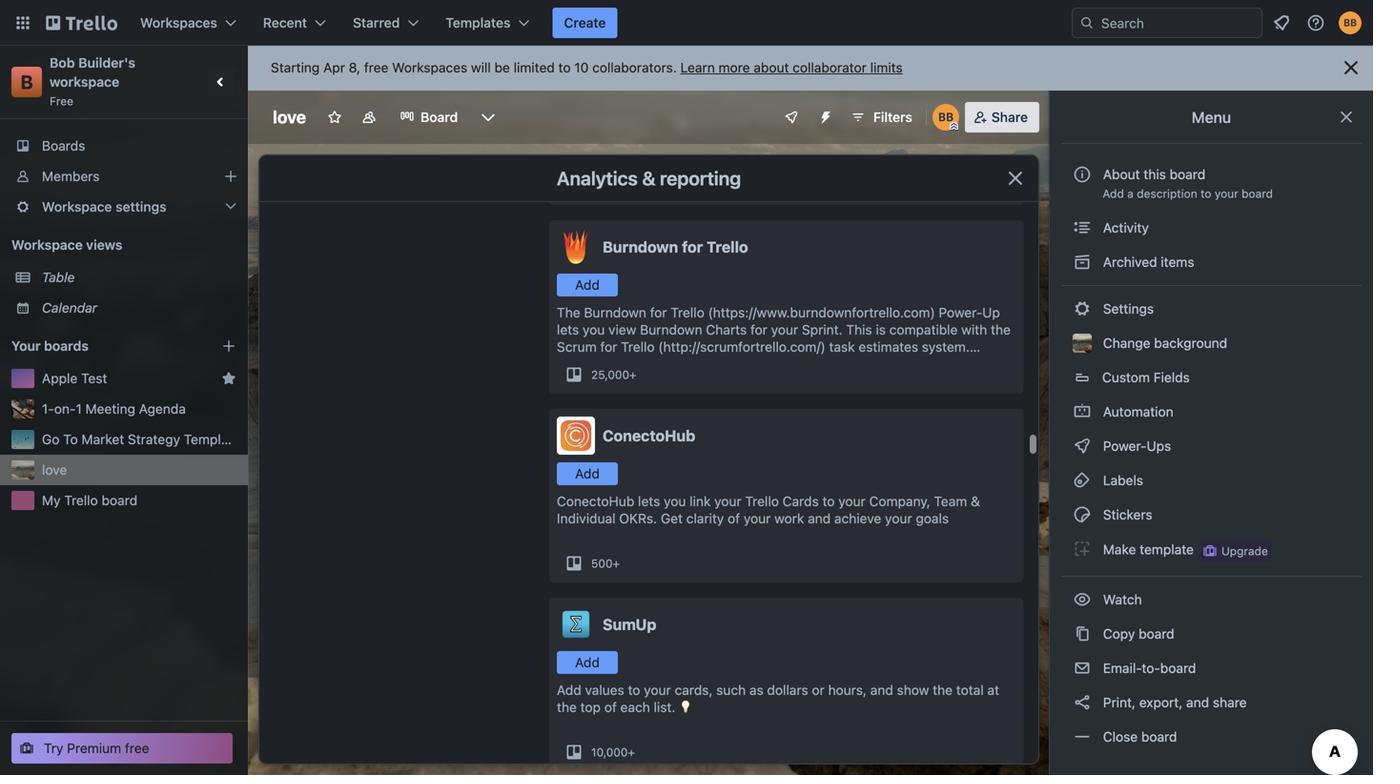 Task type: locate. For each thing, give the bounding box(es) containing it.
your boards with 5 items element
[[11, 335, 193, 358]]

3 add button from the top
[[557, 651, 618, 674]]

estimates
[[859, 339, 919, 355]]

your boards
[[11, 338, 89, 354]]

+ down "view"
[[629, 368, 637, 381]]

1 vertical spatial love
[[42, 462, 67, 478]]

this
[[846, 322, 872, 338]]

1 horizontal spatial the
[[933, 682, 953, 698]]

will
[[471, 60, 491, 75]]

change
[[1103, 335, 1151, 351]]

3 sm image from the top
[[1073, 471, 1092, 490]]

sm image for print, export, and share
[[1073, 693, 1092, 712]]

1 horizontal spatial &
[[971, 494, 980, 509]]

share button
[[965, 102, 1040, 133]]

1 vertical spatial free
[[125, 741, 149, 756]]

such
[[716, 682, 746, 698]]

2 horizontal spatial the
[[991, 322, 1011, 338]]

the burndown for trello (https://www.burndownfortrello.com) power-up lets you view burndown charts for your sprint. this is compatible with the scrum for trello (http://scrumfortrello.com/) task estimates system. screenshots
[[557, 305, 1011, 372]]

workspace for workspace views
[[11, 237, 83, 253]]

on-
[[54, 401, 76, 417]]

add up top
[[557, 682, 582, 698]]

0 vertical spatial burndown
[[603, 238, 678, 256]]

burndown right "view"
[[640, 322, 702, 338]]

trello down "view"
[[621, 339, 655, 355]]

sm image left email-
[[1073, 659, 1092, 678]]

sm image inside the watch 'link'
[[1073, 590, 1092, 609]]

lets down the at the top left of the page
[[557, 322, 579, 338]]

the down up
[[991, 322, 1011, 338]]

and inside "conectohub lets you link your trello cards to your company, team & individual okrs. get clarity of your work and achieve your goals"
[[808, 511, 831, 526]]

1 horizontal spatial power-
[[1103, 438, 1147, 454]]

0 horizontal spatial love
[[42, 462, 67, 478]]

500 +
[[591, 557, 620, 570]]

6 sm image from the top
[[1073, 728, 1092, 747]]

0 horizontal spatial workspaces
[[140, 15, 217, 31]]

0 vertical spatial add button
[[557, 274, 618, 297]]

burndown up "view"
[[584, 305, 646, 320]]

workspace settings button
[[0, 192, 248, 222]]

copy board link
[[1061, 619, 1362, 649]]

0 vertical spatial the
[[991, 322, 1011, 338]]

show
[[897, 682, 929, 698]]

add for conectohub
[[575, 466, 600, 482]]

add up "values"
[[575, 655, 600, 670]]

0 horizontal spatial lets
[[557, 322, 579, 338]]

calendar link
[[42, 299, 237, 318]]

0 vertical spatial of
[[728, 511, 740, 526]]

10,000 +
[[591, 746, 635, 759]]

add up the at the top left of the page
[[575, 277, 600, 293]]

& right analytics
[[642, 167, 656, 189]]

add for burndown for trello
[[575, 277, 600, 293]]

1 vertical spatial you
[[664, 494, 686, 509]]

10,000
[[591, 746, 628, 759]]

sm image left close
[[1073, 728, 1092, 747]]

and left 'show'
[[871, 682, 893, 698]]

0 horizontal spatial power-
[[939, 305, 983, 320]]

0 notifications image
[[1270, 11, 1293, 34]]

to inside "conectohub lets you link your trello cards to your company, team & individual okrs. get clarity of your work and achieve your goals"
[[823, 494, 835, 509]]

0 vertical spatial free
[[364, 60, 389, 75]]

3 sm image from the top
[[1073, 437, 1092, 456]]

0 horizontal spatial free
[[125, 741, 149, 756]]

boards
[[44, 338, 89, 354]]

5 sm image from the top
[[1073, 590, 1092, 609]]

of right the clarity
[[728, 511, 740, 526]]

starting
[[271, 60, 320, 75]]

sm image inside archived items link
[[1073, 253, 1092, 272]]

0 vertical spatial &
[[642, 167, 656, 189]]

love
[[273, 107, 306, 127], [42, 462, 67, 478]]

+ for sumup
[[628, 746, 635, 759]]

you up scrum
[[583, 322, 605, 338]]

workspaces inside workspaces dropdown button
[[140, 15, 217, 31]]

reporting
[[660, 167, 741, 189]]

sm image left the watch
[[1073, 590, 1092, 609]]

2 add button from the top
[[557, 463, 618, 485]]

export,
[[1139, 695, 1183, 711]]

sm image left power-ups
[[1073, 437, 1092, 456]]

0 vertical spatial you
[[583, 322, 605, 338]]

is
[[876, 322, 886, 338]]

analytics
[[557, 167, 638, 189]]

sm image left archived
[[1073, 253, 1092, 272]]

sm image inside copy board link
[[1073, 625, 1092, 644]]

menu
[[1192, 108, 1231, 126]]

sm image inside automation link
[[1073, 402, 1092, 422]]

1 vertical spatial add button
[[557, 463, 618, 485]]

0 horizontal spatial you
[[583, 322, 605, 338]]

power-
[[939, 305, 983, 320], [1103, 438, 1147, 454]]

+ down okrs.
[[613, 557, 620, 570]]

to up activity "link"
[[1201, 187, 1212, 200]]

conectohub inside "conectohub lets you link your trello cards to your company, team & individual okrs. get clarity of your work and achieve your goals"
[[557, 494, 635, 509]]

trello up work
[[745, 494, 779, 509]]

the left top
[[557, 700, 577, 715]]

1 vertical spatial workspaces
[[392, 60, 468, 75]]

8,
[[349, 60, 361, 75]]

search image
[[1080, 15, 1095, 31]]

your
[[11, 338, 41, 354]]

members link
[[0, 161, 248, 192]]

to
[[63, 432, 78, 447]]

stickers link
[[1061, 500, 1362, 530]]

lets up okrs.
[[638, 494, 660, 509]]

burndown down analytics & reporting
[[603, 238, 678, 256]]

view
[[609, 322, 637, 338]]

back to home image
[[46, 8, 117, 38]]

0 vertical spatial +
[[629, 368, 637, 381]]

(https://www.burndownfortrello.com)
[[708, 305, 935, 320]]

sm image left automation
[[1073, 402, 1092, 422]]

up
[[983, 305, 1000, 320]]

be
[[495, 60, 510, 75]]

sm image
[[1073, 218, 1092, 237], [1073, 299, 1092, 319], [1073, 471, 1092, 490], [1073, 505, 1092, 525], [1073, 590, 1092, 609], [1073, 625, 1092, 644], [1073, 659, 1092, 678]]

conectohub for conectohub
[[603, 427, 695, 445]]

1 horizontal spatial workspaces
[[392, 60, 468, 75]]

trello inside "conectohub lets you link your trello cards to your company, team & individual okrs. get clarity of your work and achieve your goals"
[[745, 494, 779, 509]]

labels
[[1100, 473, 1144, 488]]

2 vertical spatial +
[[628, 746, 635, 759]]

burndown for trello
[[603, 238, 748, 256]]

board up print, export, and share
[[1161, 660, 1196, 676]]

add button up the at the top left of the page
[[557, 274, 618, 297]]

sm image for settings
[[1073, 299, 1092, 319]]

workspaces button
[[129, 8, 248, 38]]

you inside the burndown for trello (https://www.burndownfortrello.com) power-up lets you view burndown charts for your sprint. this is compatible with the scrum for trello (http://scrumfortrello.com/) task estimates system. screenshots
[[583, 322, 605, 338]]

sm image inside labels link
[[1073, 471, 1092, 490]]

4 sm image from the top
[[1073, 540, 1092, 559]]

1 horizontal spatial of
[[728, 511, 740, 526]]

of
[[728, 511, 740, 526], [604, 700, 617, 715]]

lets
[[557, 322, 579, 338], [638, 494, 660, 509]]

1 add button from the top
[[557, 274, 618, 297]]

settings
[[1100, 301, 1154, 317]]

board link
[[388, 102, 469, 133]]

add values to your cards, such as dollars or hours, and show the total at the top of each list. 💡
[[557, 682, 999, 715]]

board up description
[[1170, 166, 1206, 182]]

2 horizontal spatial and
[[1187, 695, 1209, 711]]

about
[[754, 60, 789, 75]]

power- up the labels
[[1103, 438, 1147, 454]]

lets inside the burndown for trello (https://www.burndownfortrello.com) power-up lets you view burndown charts for your sprint. this is compatible with the scrum for trello (http://scrumfortrello.com/) task estimates system. screenshots
[[557, 322, 579, 338]]

custom fields button
[[1061, 362, 1362, 393]]

starting apr 8, free workspaces will be limited to 10 collaborators. learn more about collaborator limits
[[271, 60, 903, 75]]

1-
[[42, 401, 54, 417]]

and down cards
[[808, 511, 831, 526]]

1 sm image from the top
[[1073, 218, 1092, 237]]

workspaces up workspace navigation collapse icon on the top left of the page
[[140, 15, 217, 31]]

0 vertical spatial lets
[[557, 322, 579, 338]]

& right team
[[971, 494, 980, 509]]

get
[[661, 511, 683, 526]]

and inside print, export, and share link
[[1187, 695, 1209, 711]]

add left a
[[1103, 187, 1124, 200]]

learn
[[681, 60, 715, 75]]

free right '8,'
[[364, 60, 389, 75]]

close
[[1103, 729, 1138, 745]]

love left star or unstar board image
[[273, 107, 306, 127]]

workspaces up board link
[[392, 60, 468, 75]]

+ down 'each' on the bottom
[[628, 746, 635, 759]]

sm image inside stickers link
[[1073, 505, 1092, 525]]

limits
[[870, 60, 903, 75]]

your inside the burndown for trello (https://www.burndownfortrello.com) power-up lets you view burndown charts for your sprint. this is compatible with the scrum for trello (http://scrumfortrello.com/) task estimates system. screenshots
[[771, 322, 798, 338]]

workspace inside dropdown button
[[42, 199, 112, 215]]

create
[[564, 15, 606, 31]]

1 horizontal spatial and
[[871, 682, 893, 698]]

power- inside the burndown for trello (https://www.burndownfortrello.com) power-up lets you view burndown charts for your sprint. this is compatible with the scrum for trello (http://scrumfortrello.com/) task estimates system. screenshots
[[939, 305, 983, 320]]

star or unstar board image
[[327, 110, 342, 125]]

6 sm image from the top
[[1073, 625, 1092, 644]]

1 vertical spatial lets
[[638, 494, 660, 509]]

trello
[[707, 238, 748, 256], [671, 305, 705, 320], [621, 339, 655, 355], [64, 493, 98, 508], [745, 494, 779, 509]]

sm image
[[1073, 253, 1092, 272], [1073, 402, 1092, 422], [1073, 437, 1092, 456], [1073, 540, 1092, 559], [1073, 693, 1092, 712], [1073, 728, 1092, 747]]

7 sm image from the top
[[1073, 659, 1092, 678]]

& inside "conectohub lets you link your trello cards to your company, team & individual okrs. get clarity of your work and achieve your goals"
[[971, 494, 980, 509]]

achieve
[[834, 511, 882, 526]]

add board image
[[221, 339, 237, 354]]

sm image left activity
[[1073, 218, 1092, 237]]

Search field
[[1095, 9, 1262, 37]]

0 vertical spatial workspaces
[[140, 15, 217, 31]]

your
[[1215, 187, 1239, 200], [771, 322, 798, 338], [715, 494, 742, 509], [839, 494, 866, 509], [744, 511, 771, 526], [885, 511, 912, 526], [644, 682, 671, 698]]

add
[[1103, 187, 1124, 200], [575, 277, 600, 293], [575, 466, 600, 482], [575, 655, 600, 670], [557, 682, 582, 698]]

make template
[[1100, 542, 1194, 558]]

1 vertical spatial +
[[613, 557, 620, 570]]

power- up 'with'
[[939, 305, 983, 320]]

free right premium
[[125, 741, 149, 756]]

sm image left the make on the right bottom of page
[[1073, 540, 1092, 559]]

1 vertical spatial &
[[971, 494, 980, 509]]

workspace down members
[[42, 199, 112, 215]]

sm image left copy
[[1073, 625, 1092, 644]]

4 sm image from the top
[[1073, 505, 1092, 525]]

conectohub up 'individual'
[[557, 494, 635, 509]]

0 horizontal spatial of
[[604, 700, 617, 715]]

add button up 'individual'
[[557, 463, 618, 485]]

1 horizontal spatial love
[[273, 107, 306, 127]]

0 vertical spatial workspace
[[42, 199, 112, 215]]

board
[[1170, 166, 1206, 182], [1242, 187, 1273, 200], [102, 493, 137, 508], [1139, 626, 1175, 642], [1161, 660, 1196, 676], [1142, 729, 1177, 745]]

0 vertical spatial conectohub
[[603, 427, 695, 445]]

2 sm image from the top
[[1073, 299, 1092, 319]]

to left 10
[[558, 60, 571, 75]]

1 sm image from the top
[[1073, 253, 1092, 272]]

sm image inside settings link
[[1073, 299, 1092, 319]]

add up 'individual'
[[575, 466, 600, 482]]

your left work
[[744, 511, 771, 526]]

2 vertical spatial the
[[557, 700, 577, 715]]

to
[[558, 60, 571, 75], [1201, 187, 1212, 200], [823, 494, 835, 509], [628, 682, 640, 698]]

screenshots
[[557, 356, 634, 372]]

your up list.
[[644, 682, 671, 698]]

sm image left print,
[[1073, 693, 1092, 712]]

add for sumup
[[575, 655, 600, 670]]

1 vertical spatial power-
[[1103, 438, 1147, 454]]

of down "values"
[[604, 700, 617, 715]]

sm image left the labels
[[1073, 471, 1092, 490]]

to up 'each' on the bottom
[[628, 682, 640, 698]]

to right cards
[[823, 494, 835, 509]]

sm image for labels
[[1073, 471, 1092, 490]]

you
[[583, 322, 605, 338], [664, 494, 686, 509]]

sm image for stickers
[[1073, 505, 1092, 525]]

1 horizontal spatial you
[[664, 494, 686, 509]]

sm image left the settings
[[1073, 299, 1092, 319]]

add button
[[557, 274, 618, 297], [557, 463, 618, 485], [557, 651, 618, 674]]

dollars
[[767, 682, 808, 698]]

workspace
[[42, 199, 112, 215], [11, 237, 83, 253]]

sm image inside print, export, and share link
[[1073, 693, 1092, 712]]

strategy
[[128, 432, 180, 447]]

sm image inside activity "link"
[[1073, 218, 1092, 237]]

background
[[1154, 335, 1228, 351]]

1 vertical spatial conectohub
[[557, 494, 635, 509]]

your up activity "link"
[[1215, 187, 1239, 200]]

add button up "values"
[[557, 651, 618, 674]]

market
[[82, 432, 124, 447]]

conectohub down the 25,000 +
[[603, 427, 695, 445]]

and inside add values to your cards, such as dollars or hours, and show the total at the top of each list. 💡
[[871, 682, 893, 698]]

0 vertical spatial power-
[[939, 305, 983, 320]]

to inside add values to your cards, such as dollars or hours, and show the total at the top of each list. 💡
[[628, 682, 640, 698]]

your inside about this board add a description to your board
[[1215, 187, 1239, 200]]

limited
[[514, 60, 555, 75]]

values
[[585, 682, 624, 698]]

1 vertical spatial workspace
[[11, 237, 83, 253]]

1 vertical spatial of
[[604, 700, 617, 715]]

sm image left stickers
[[1073, 505, 1092, 525]]

sm image inside the power-ups link
[[1073, 437, 1092, 456]]

2 sm image from the top
[[1073, 402, 1092, 422]]

create button
[[553, 8, 618, 38]]

love up my
[[42, 462, 67, 478]]

the left total
[[933, 682, 953, 698]]

trello right my
[[64, 493, 98, 508]]

0 horizontal spatial and
[[808, 511, 831, 526]]

and left share
[[1187, 695, 1209, 711]]

2 vertical spatial add button
[[557, 651, 618, 674]]

templates button
[[434, 8, 541, 38]]

add inside about this board add a description to your board
[[1103, 187, 1124, 200]]

labels link
[[1061, 465, 1362, 496]]

add inside add values to your cards, such as dollars or hours, and show the total at the top of each list. 💡
[[557, 682, 582, 698]]

your left sprint. at the top of the page
[[771, 322, 798, 338]]

you up get
[[664, 494, 686, 509]]

1 horizontal spatial lets
[[638, 494, 660, 509]]

test
[[81, 371, 107, 386]]

add button for burndown for trello
[[557, 274, 618, 297]]

templates
[[446, 15, 511, 31]]

your up achieve at the bottom right of the page
[[839, 494, 866, 509]]

sm image inside email-to-board link
[[1073, 659, 1092, 678]]

1-on-1 meeting agenda link
[[42, 400, 237, 419]]

5 sm image from the top
[[1073, 693, 1092, 712]]

workspace up table
[[11, 237, 83, 253]]

of inside "conectohub lets you link your trello cards to your company, team & individual okrs. get clarity of your work and achieve your goals"
[[728, 511, 740, 526]]

0 vertical spatial love
[[273, 107, 306, 127]]

sm image inside the close board link
[[1073, 728, 1092, 747]]

recent button
[[252, 8, 338, 38]]

for up (http://scrumfortrello.com/)
[[751, 322, 768, 338]]

board
[[421, 109, 458, 125]]



Task type: vqa. For each thing, say whether or not it's contained in the screenshot.


Task type: describe. For each thing, give the bounding box(es) containing it.
okrs.
[[619, 511, 657, 526]]

cards,
[[675, 682, 713, 698]]

activity
[[1100, 220, 1149, 236]]

conectohub lets you link your trello cards to your company, team & individual okrs. get clarity of your work and achieve your goals
[[557, 494, 980, 526]]

b link
[[11, 67, 42, 97]]

for down burndown for trello
[[650, 305, 667, 320]]

filters
[[874, 109, 912, 125]]

about
[[1103, 166, 1140, 182]]

your down company,
[[885, 511, 912, 526]]

upgrade
[[1222, 545, 1268, 558]]

go
[[42, 432, 60, 447]]

premium
[[67, 741, 121, 756]]

collaborator
[[793, 60, 867, 75]]

b
[[20, 71, 33, 93]]

workspace
[[50, 74, 119, 90]]

my trello board link
[[42, 491, 237, 510]]

my trello board
[[42, 493, 137, 508]]

this member is an admin of this board. image
[[950, 122, 958, 131]]

free
[[50, 94, 73, 108]]

builder's
[[78, 55, 136, 71]]

sm image for email-to-board
[[1073, 659, 1092, 678]]

collaborators.
[[592, 60, 677, 75]]

custom
[[1102, 370, 1150, 385]]

settings link
[[1061, 294, 1362, 324]]

the
[[557, 305, 580, 320]]

primary element
[[0, 0, 1373, 46]]

task
[[829, 339, 855, 355]]

starred icon image
[[221, 371, 237, 386]]

25,000
[[591, 368, 629, 381]]

board down love link
[[102, 493, 137, 508]]

total
[[956, 682, 984, 698]]

+ for burndown for trello
[[629, 368, 637, 381]]

1 vertical spatial the
[[933, 682, 953, 698]]

calendar
[[42, 300, 97, 316]]

goals
[[916, 511, 949, 526]]

love inside text box
[[273, 107, 306, 127]]

workspace navigation collapse icon image
[[208, 69, 235, 95]]

clarity
[[686, 511, 724, 526]]

automation link
[[1061, 397, 1362, 427]]

open information menu image
[[1307, 13, 1326, 32]]

settings
[[116, 199, 166, 215]]

add button for conectohub
[[557, 463, 618, 485]]

trello up (http://scrumfortrello.com/)
[[671, 305, 705, 320]]

bob builder's workspace free
[[50, 55, 139, 108]]

workspace for workspace settings
[[42, 199, 112, 215]]

members
[[42, 168, 100, 184]]

for down reporting
[[682, 238, 703, 256]]

share
[[1213, 695, 1247, 711]]

sm image for activity
[[1073, 218, 1092, 237]]

print,
[[1103, 695, 1136, 711]]

the inside the burndown for trello (https://www.burndownfortrello.com) power-up lets you view burndown charts for your sprint. this is compatible with the scrum for trello (http://scrumfortrello.com/) task estimates system. screenshots
[[991, 322, 1011, 338]]

boards
[[42, 138, 85, 154]]

make
[[1103, 542, 1136, 558]]

bob
[[50, 55, 75, 71]]

2 vertical spatial burndown
[[640, 322, 702, 338]]

work
[[775, 511, 804, 526]]

your right the 'link'
[[715, 494, 742, 509]]

sm image for close board
[[1073, 728, 1092, 747]]

table link
[[42, 268, 237, 287]]

500
[[591, 557, 613, 570]]

upgrade button
[[1199, 540, 1272, 563]]

system.
[[922, 339, 970, 355]]

recent
[[263, 15, 307, 31]]

trello down reporting
[[707, 238, 748, 256]]

to inside about this board add a description to your board
[[1201, 187, 1212, 200]]

1 vertical spatial burndown
[[584, 305, 646, 320]]

power-ups
[[1100, 438, 1175, 454]]

copy board
[[1100, 626, 1175, 642]]

sumup
[[603, 616, 657, 634]]

board up activity "link"
[[1242, 187, 1273, 200]]

bob builder (bobbuilder40) image
[[1339, 11, 1362, 34]]

sm image for make template
[[1073, 540, 1092, 559]]

as
[[750, 682, 764, 698]]

power ups image
[[784, 110, 799, 125]]

of inside add values to your cards, such as dollars or hours, and show the total at the top of each list. 💡
[[604, 700, 617, 715]]

change background link
[[1061, 328, 1362, 359]]

sm image for power-ups
[[1073, 437, 1092, 456]]

activity link
[[1061, 213, 1362, 243]]

sm image for automation
[[1073, 402, 1092, 422]]

stickers
[[1100, 507, 1153, 523]]

bob builder (bobbuilder40) image
[[933, 104, 959, 131]]

workspace views
[[11, 237, 122, 253]]

sm image for archived items
[[1073, 253, 1092, 272]]

1 horizontal spatial free
[[364, 60, 389, 75]]

individual
[[557, 511, 616, 526]]

custom fields
[[1102, 370, 1190, 385]]

scrum
[[557, 339, 597, 355]]

close board link
[[1061, 722, 1362, 752]]

print, export, and share link
[[1061, 688, 1362, 718]]

starred
[[353, 15, 400, 31]]

0 horizontal spatial the
[[557, 700, 577, 715]]

💡
[[679, 700, 693, 715]]

1
[[76, 401, 82, 417]]

0 horizontal spatial &
[[642, 167, 656, 189]]

apple test
[[42, 371, 107, 386]]

boards link
[[0, 131, 248, 161]]

my
[[42, 493, 61, 508]]

board down export,
[[1142, 729, 1177, 745]]

+ for conectohub
[[613, 557, 620, 570]]

sm image for copy board
[[1073, 625, 1092, 644]]

add button for sumup
[[557, 651, 618, 674]]

compatible
[[890, 322, 958, 338]]

charts
[[706, 322, 747, 338]]

conectohub for conectohub lets you link your trello cards to your company, team & individual okrs. get clarity of your work and achieve your goals
[[557, 494, 635, 509]]

at
[[988, 682, 999, 698]]

meeting
[[85, 401, 135, 417]]

go to market strategy template
[[42, 432, 240, 447]]

a
[[1127, 187, 1134, 200]]

top
[[580, 700, 601, 715]]

copy
[[1103, 626, 1135, 642]]

your inside add values to your cards, such as dollars or hours, and show the total at the top of each list. 💡
[[644, 682, 671, 698]]

lets inside "conectohub lets you link your trello cards to your company, team & individual okrs. get clarity of your work and achieve your goals"
[[638, 494, 660, 509]]

you inside "conectohub lets you link your trello cards to your company, team & individual okrs. get clarity of your work and achieve your goals"
[[664, 494, 686, 509]]

Board name text field
[[263, 102, 316, 133]]

starred button
[[341, 8, 430, 38]]

sm image for watch
[[1073, 590, 1092, 609]]

customize views image
[[479, 108, 498, 127]]

try premium free button
[[11, 733, 233, 764]]

board up to-
[[1139, 626, 1175, 642]]

automation image
[[811, 102, 837, 129]]

for up screenshots
[[600, 339, 617, 355]]

learn more about collaborator limits link
[[681, 60, 903, 75]]

apple test link
[[42, 369, 214, 388]]

10
[[574, 60, 589, 75]]

agenda
[[139, 401, 186, 417]]

workspace visible image
[[362, 110, 377, 125]]

try
[[44, 741, 63, 756]]

email-
[[1103, 660, 1142, 676]]

try premium free
[[44, 741, 149, 756]]

free inside button
[[125, 741, 149, 756]]



